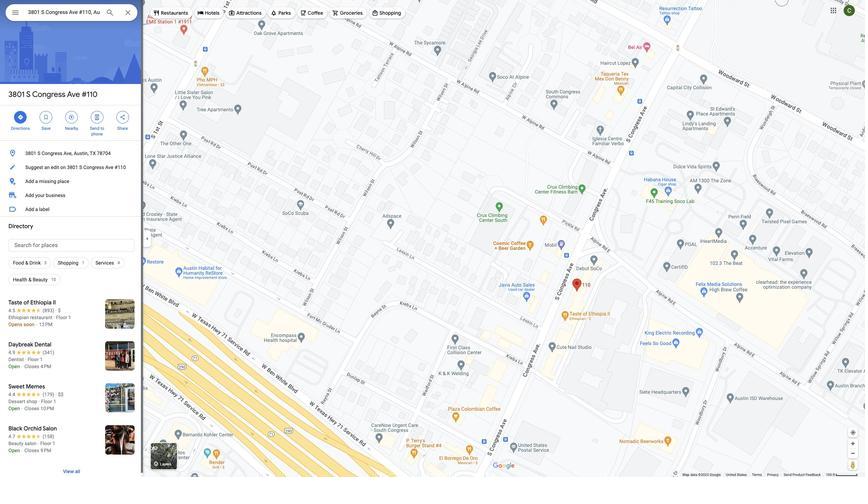 Task type: describe. For each thing, give the bounding box(es) containing it.
terms
[[752, 474, 762, 477]]

4.7 stars 158 reviews image
[[8, 434, 54, 441]]

congress for ave
[[32, 90, 65, 100]]

view all
[[63, 469, 80, 475]]

directions
[[11, 126, 30, 131]]

ft
[[833, 474, 835, 477]]

privacy button
[[767, 473, 779, 478]]

taste
[[8, 300, 22, 307]]

100 ft
[[826, 474, 835, 477]]


[[11, 8, 20, 18]]

daybreak
[[8, 342, 33, 349]]

· inside ethiopian restaurant · floor 1 opens soon ⋅ 12 pm
[[54, 315, 55, 321]]

groceries button
[[330, 5, 367, 21]]

1 for sweet memes
[[53, 399, 56, 405]]

s for 3801 s congress ave, austin, tx 78704
[[37, 151, 40, 156]]

suggest an edit on 3801 s congress ave #110 button
[[0, 161, 143, 175]]

2 vertical spatial 3801
[[67, 165, 78, 170]]

(158)
[[43, 434, 54, 440]]

hotels button
[[194, 5, 224, 21]]

ethiopian restaurant · floor 1 opens soon ⋅ 12 pm
[[8, 315, 71, 328]]

black orchid salon
[[8, 426, 57, 433]]

save
[[41, 126, 50, 131]]

⋅ inside 'dentist · floor 1 open ⋅ closes 4 pm'
[[21, 364, 23, 370]]

dentist · floor 1 open ⋅ closes 4 pm
[[8, 357, 51, 370]]

3801 s congress ave #110 main content
[[0, 0, 143, 478]]

add your business link
[[0, 189, 143, 203]]

add a label button
[[0, 203, 143, 217]]

phone
[[91, 132, 103, 137]]

shopping button
[[369, 5, 405, 21]]

open inside 'dentist · floor 1 open ⋅ closes 4 pm'
[[8, 364, 20, 370]]

health & beauty 10
[[13, 277, 56, 283]]

attractions
[[236, 10, 262, 16]]

$
[[58, 308, 61, 314]]

3801 s congress ave, austin, tx 78704
[[25, 151, 111, 156]]

78704
[[97, 151, 111, 156]]

nearby
[[65, 126, 78, 131]]

shopping for shopping
[[380, 10, 401, 16]]

services
[[95, 260, 114, 266]]

add your business
[[25, 193, 65, 198]]

food
[[13, 260, 24, 266]]

0 horizontal spatial #110
[[82, 90, 98, 100]]

soon
[[24, 322, 34, 328]]

add a missing place button
[[0, 175, 143, 189]]

· left price: inexpensive icon
[[55, 308, 57, 314]]

send to phone
[[90, 126, 104, 137]]

add for add a label
[[25, 207, 34, 212]]

of
[[24, 300, 29, 307]]

9 pm
[[41, 448, 51, 454]]

ii
[[53, 300, 56, 307]]

all
[[75, 469, 80, 475]]

attractions button
[[226, 5, 266, 21]]

beauty inside beauty salon · floor 1 open ⋅ closes 9 pm
[[8, 441, 23, 447]]

tx
[[90, 151, 96, 156]]

drink
[[29, 260, 41, 266]]

3
[[44, 261, 47, 266]]

3801 for 3801 s congress ave #110
[[8, 90, 25, 100]]

on
[[60, 165, 66, 170]]

12 pm
[[39, 322, 53, 328]]

a for missing
[[35, 179, 38, 184]]

united states button
[[726, 473, 747, 478]]

dessert
[[8, 399, 25, 405]]

dentist
[[8, 357, 24, 363]]

ave inside button
[[105, 165, 113, 170]]

1 inside shopping 1
[[82, 261, 84, 266]]

open for black orchid salon
[[8, 448, 20, 454]]

4.9
[[8, 350, 15, 356]]

restaurants
[[161, 10, 188, 16]]

shopping 1
[[58, 260, 84, 266]]

send for send to phone
[[90, 126, 99, 131]]

daybreak dental
[[8, 342, 51, 349]]

view all button
[[56, 464, 87, 478]]

place
[[57, 179, 69, 184]]

coffee button
[[297, 5, 327, 21]]

orchid
[[24, 426, 42, 433]]

business
[[46, 193, 65, 198]]

directory
[[8, 223, 33, 230]]

floor for taste of ethiopia ii
[[56, 315, 67, 321]]

congress for ave,
[[42, 151, 62, 156]]

salon
[[43, 426, 57, 433]]

ethiopian
[[8, 315, 29, 321]]

· inside beauty salon · floor 1 open ⋅ closes 9 pm
[[38, 441, 39, 447]]

none text field inside 3801 s congress ave #110 main content
[[8, 239, 135, 252]]

floor inside 'dentist · floor 1 open ⋅ closes 4 pm'
[[28, 357, 39, 363]]


[[119, 114, 126, 121]]

4
[[117, 261, 120, 266]]

(341)
[[43, 350, 54, 356]]

send for send product feedback
[[784, 474, 792, 477]]

suggest
[[25, 165, 43, 170]]

dessert shop · floor 1 open ⋅ closes 10 pm
[[8, 399, 56, 412]]

& for beauty
[[28, 277, 32, 283]]

show street view coverage image
[[848, 460, 858, 471]]

hotels
[[205, 10, 219, 16]]

sweet
[[8, 384, 25, 391]]

zoom in image
[[850, 442, 856, 447]]

10
[[51, 278, 56, 283]]


[[17, 114, 24, 121]]

 search field
[[6, 4, 137, 22]]

taste of ethiopia ii
[[8, 300, 56, 307]]

 button
[[6, 4, 25, 22]]

view
[[63, 469, 74, 475]]

edit
[[51, 165, 59, 170]]

4 pm
[[41, 364, 51, 370]]


[[68, 114, 75, 121]]

share
[[117, 126, 128, 131]]


[[94, 114, 100, 121]]

· $$
[[55, 392, 63, 398]]



Task type: vqa. For each thing, say whether or not it's contained in the screenshot.
Restaurants
yes



Task type: locate. For each thing, give the bounding box(es) containing it.
add left your on the left
[[25, 193, 34, 198]]

1 closes from the top
[[24, 364, 39, 370]]

1 vertical spatial 3801
[[25, 151, 36, 156]]

s up directions
[[26, 90, 31, 100]]

ave up 
[[67, 90, 80, 100]]

⋅ inside ethiopian restaurant · floor 1 opens soon ⋅ 12 pm
[[36, 322, 38, 328]]

·
[[55, 308, 57, 314], [54, 315, 55, 321], [25, 357, 26, 363], [55, 392, 57, 398], [38, 399, 40, 405], [38, 441, 39, 447]]

1 inside beauty salon · floor 1 open ⋅ closes 9 pm
[[53, 441, 55, 447]]

3801 S Congress Ave #110, Austin, TX 78704 field
[[6, 4, 137, 21]]

3801 for 3801 s congress ave, austin, tx 78704
[[25, 151, 36, 156]]

austin,
[[74, 151, 89, 156]]

beauty
[[33, 277, 48, 283], [8, 441, 23, 447]]

feedback
[[806, 474, 821, 477]]

floor down $ in the left of the page
[[56, 315, 67, 321]]

4.4 stars 179 reviews image
[[8, 392, 54, 399]]

2 a from the top
[[35, 207, 38, 212]]

1 vertical spatial add
[[25, 193, 34, 198]]

1 vertical spatial &
[[28, 277, 32, 283]]

1 horizontal spatial beauty
[[33, 277, 48, 283]]

price: moderate image
[[58, 392, 63, 398]]

coffee
[[308, 10, 323, 16]]

floor inside dessert shop · floor 1 open ⋅ closes 10 pm
[[41, 399, 52, 405]]

label
[[39, 207, 49, 212]]

send inside send to phone
[[90, 126, 99, 131]]

· right shop
[[38, 399, 40, 405]]

1 for black orchid salon
[[53, 441, 55, 447]]

health
[[13, 277, 27, 283]]

a left label
[[35, 207, 38, 212]]

open down dentist
[[8, 364, 20, 370]]

1 a from the top
[[35, 179, 38, 184]]

0 horizontal spatial &
[[25, 260, 28, 266]]

collapse side panel image
[[143, 235, 151, 243]]

#110 inside suggest an edit on 3801 s congress ave #110 button
[[115, 165, 126, 170]]

· inside 'dentist · floor 1 open ⋅ closes 4 pm'
[[25, 357, 26, 363]]

floor up 10 pm
[[41, 399, 52, 405]]

©2023
[[698, 474, 709, 477]]

1 horizontal spatial s
[[37, 151, 40, 156]]

3801 s congress ave, austin, tx 78704 button
[[0, 147, 143, 161]]

congress up edit
[[42, 151, 62, 156]]

closes down salon
[[24, 448, 39, 454]]

closes
[[24, 364, 39, 370], [24, 406, 39, 412], [24, 448, 39, 454]]

1 inside 'dentist · floor 1 open ⋅ closes 4 pm'
[[40, 357, 43, 363]]

add a missing place
[[25, 179, 69, 184]]

s for 3801 s congress ave #110
[[26, 90, 31, 100]]


[[43, 114, 49, 121]]

ave down 78704
[[105, 165, 113, 170]]

shopping for shopping 1
[[58, 260, 78, 266]]

0 vertical spatial send
[[90, 126, 99, 131]]

0 vertical spatial &
[[25, 260, 28, 266]]

None text field
[[8, 239, 135, 252]]

open down the 4.7
[[8, 448, 20, 454]]

3801
[[8, 90, 25, 100], [25, 151, 36, 156], [67, 165, 78, 170]]

⋅ right soon
[[36, 322, 38, 328]]

3 open from the top
[[8, 448, 20, 454]]

1 vertical spatial send
[[784, 474, 792, 477]]

food & drink 3
[[13, 260, 47, 266]]

beauty down the 4.7
[[8, 441, 23, 447]]

2 open from the top
[[8, 406, 20, 412]]

2 vertical spatial closes
[[24, 448, 39, 454]]

0 vertical spatial a
[[35, 179, 38, 184]]

2 horizontal spatial 3801
[[67, 165, 78, 170]]

⋅ down dentist
[[21, 364, 23, 370]]

100 ft button
[[826, 474, 858, 477]]

2 add from the top
[[25, 193, 34, 198]]

dental
[[35, 342, 51, 349]]

an
[[44, 165, 50, 170]]

4.5
[[8, 308, 15, 314]]

sweet memes
[[8, 384, 45, 391]]

closes inside 'dentist · floor 1 open ⋅ closes 4 pm'
[[24, 364, 39, 370]]

add for add a missing place
[[25, 179, 34, 184]]

congress down tx
[[83, 165, 104, 170]]

2 horizontal spatial s
[[79, 165, 82, 170]]

salon
[[25, 441, 36, 447]]

actions for 3801 s congress ave #110 region
[[0, 106, 143, 141]]

3801 right on
[[67, 165, 78, 170]]

1 vertical spatial closes
[[24, 406, 39, 412]]

beauty left 10
[[33, 277, 48, 283]]

zoom out image
[[850, 452, 856, 457]]

0 vertical spatial add
[[25, 179, 34, 184]]

open down dessert
[[8, 406, 20, 412]]

send inside button
[[784, 474, 792, 477]]

None field
[[28, 8, 100, 16]]

send product feedback button
[[784, 473, 821, 478]]

closes left 4 pm
[[24, 364, 39, 370]]

terms button
[[752, 473, 762, 478]]

1 vertical spatial congress
[[42, 151, 62, 156]]

floor
[[56, 315, 67, 321], [28, 357, 39, 363], [41, 399, 52, 405], [40, 441, 51, 447]]

(893)
[[43, 308, 54, 314]]

open for sweet memes
[[8, 406, 20, 412]]

shop
[[26, 399, 37, 405]]

1
[[82, 261, 84, 266], [68, 315, 71, 321], [40, 357, 43, 363], [53, 399, 56, 405], [53, 441, 55, 447]]

floor inside ethiopian restaurant · floor 1 opens soon ⋅ 12 pm
[[56, 315, 67, 321]]

closes inside beauty salon · floor 1 open ⋅ closes 9 pm
[[24, 448, 39, 454]]

0 horizontal spatial shopping
[[58, 260, 78, 266]]

1 vertical spatial shopping
[[58, 260, 78, 266]]

1 horizontal spatial send
[[784, 474, 792, 477]]

0 vertical spatial 3801
[[8, 90, 25, 100]]

1 horizontal spatial #110
[[115, 165, 126, 170]]

1 for taste of ethiopia ii
[[68, 315, 71, 321]]

footer inside the "google maps" element
[[683, 473, 826, 478]]

congress up 
[[32, 90, 65, 100]]

& right food
[[25, 260, 28, 266]]

floor for sweet memes
[[41, 399, 52, 405]]

1 horizontal spatial &
[[28, 277, 32, 283]]

1 horizontal spatial shopping
[[380, 10, 401, 16]]

4.7
[[8, 434, 15, 440]]

· left price: moderate icon
[[55, 392, 57, 398]]

0 vertical spatial #110
[[82, 90, 98, 100]]

add for add your business
[[25, 193, 34, 198]]

& for drink
[[25, 260, 28, 266]]

$$
[[58, 392, 63, 398]]

0 vertical spatial closes
[[24, 364, 39, 370]]

add down suggest
[[25, 179, 34, 184]]

s up suggest
[[37, 151, 40, 156]]

3 add from the top
[[25, 207, 34, 212]]

closes down shop
[[24, 406, 39, 412]]

google maps element
[[0, 0, 865, 478]]

floor up 9 pm
[[40, 441, 51, 447]]

congress inside 3801 s congress ave, austin, tx 78704 button
[[42, 151, 62, 156]]

floor for black orchid salon
[[40, 441, 51, 447]]

map data ©2023 google
[[683, 474, 721, 477]]

restaurant
[[30, 315, 52, 321]]

send up phone
[[90, 126, 99, 131]]

2 vertical spatial open
[[8, 448, 20, 454]]

add a label
[[25, 207, 49, 212]]

0 vertical spatial beauty
[[33, 277, 48, 283]]

#110
[[82, 90, 98, 100], [115, 165, 126, 170]]

a for label
[[35, 207, 38, 212]]

ethiopia
[[30, 300, 52, 307]]

1 vertical spatial a
[[35, 207, 38, 212]]

footer
[[683, 473, 826, 478]]

beauty salon · floor 1 open ⋅ closes 9 pm
[[8, 441, 55, 454]]

shopping inside "button"
[[380, 10, 401, 16]]

2 vertical spatial add
[[25, 207, 34, 212]]

send product feedback
[[784, 474, 821, 477]]

⋅ inside dessert shop · floor 1 open ⋅ closes 10 pm
[[21, 406, 23, 412]]

product
[[793, 474, 805, 477]]

3 closes from the top
[[24, 448, 39, 454]]

congress inside suggest an edit on 3801 s congress ave #110 button
[[83, 165, 104, 170]]

4.5 stars 893 reviews image
[[8, 307, 54, 314]]

s down austin,
[[79, 165, 82, 170]]

& right health
[[28, 277, 32, 283]]

s
[[26, 90, 31, 100], [37, 151, 40, 156], [79, 165, 82, 170]]

0 vertical spatial shopping
[[380, 10, 401, 16]]

⋅ down dessert
[[21, 406, 23, 412]]

0 vertical spatial s
[[26, 90, 31, 100]]

· down the '4.9 stars 341 reviews' image
[[25, 357, 26, 363]]

add left label
[[25, 207, 34, 212]]

to
[[100, 126, 104, 131]]

add inside 'link'
[[25, 193, 34, 198]]

· $
[[55, 308, 61, 314]]

1 vertical spatial ave
[[105, 165, 113, 170]]

2 vertical spatial s
[[79, 165, 82, 170]]

closes for orchid
[[24, 448, 39, 454]]

united
[[726, 474, 736, 477]]

0 vertical spatial ave
[[67, 90, 80, 100]]

closes inside dessert shop · floor 1 open ⋅ closes 10 pm
[[24, 406, 39, 412]]

1 open from the top
[[8, 364, 20, 370]]

services 4
[[95, 260, 120, 266]]

0 vertical spatial congress
[[32, 90, 65, 100]]

states
[[737, 474, 747, 477]]

0 vertical spatial open
[[8, 364, 20, 370]]

1 vertical spatial s
[[37, 151, 40, 156]]

parks
[[278, 10, 291, 16]]

0 horizontal spatial ave
[[67, 90, 80, 100]]

0 horizontal spatial 3801
[[8, 90, 25, 100]]

1 inside dessert shop · floor 1 open ⋅ closes 10 pm
[[53, 399, 56, 405]]

closes for memes
[[24, 406, 39, 412]]

⋅ inside beauty salon · floor 1 open ⋅ closes 9 pm
[[21, 448, 23, 454]]

4.9 stars 341 reviews image
[[8, 350, 54, 357]]

1 vertical spatial open
[[8, 406, 20, 412]]

google
[[710, 474, 721, 477]]

a
[[35, 179, 38, 184], [35, 207, 38, 212]]

show your location image
[[850, 430, 856, 436]]

⋅
[[36, 322, 38, 328], [21, 364, 23, 370], [21, 406, 23, 412], [21, 448, 23, 454]]

0 horizontal spatial beauty
[[8, 441, 23, 447]]

floor down the '4.9 stars 341 reviews' image
[[28, 357, 39, 363]]

1 vertical spatial beauty
[[8, 441, 23, 447]]

missing
[[39, 179, 56, 184]]

black
[[8, 426, 22, 433]]

3801 s congress ave #110
[[8, 90, 98, 100]]

shopping inside 3801 s congress ave #110 main content
[[58, 260, 78, 266]]

google account: christina overa  
(christinaovera9@gmail.com) image
[[844, 5, 855, 16]]

3801 up 
[[8, 90, 25, 100]]

3801 up suggest
[[25, 151, 36, 156]]

open
[[8, 364, 20, 370], [8, 406, 20, 412], [8, 448, 20, 454]]

price: inexpensive image
[[58, 308, 61, 314]]

· down (893)
[[54, 315, 55, 321]]

2 closes from the top
[[24, 406, 39, 412]]

1 inside ethiopian restaurant · floor 1 opens soon ⋅ 12 pm
[[68, 315, 71, 321]]

opens
[[8, 322, 22, 328]]

footer containing map data ©2023 google
[[683, 473, 826, 478]]

· right salon
[[38, 441, 39, 447]]

2 vertical spatial congress
[[83, 165, 104, 170]]

0 horizontal spatial s
[[26, 90, 31, 100]]

10 pm
[[41, 406, 54, 412]]

1 vertical spatial #110
[[115, 165, 126, 170]]

0 horizontal spatial send
[[90, 126, 99, 131]]

1 horizontal spatial 3801
[[25, 151, 36, 156]]

1 add from the top
[[25, 179, 34, 184]]

open inside beauty salon · floor 1 open ⋅ closes 9 pm
[[8, 448, 20, 454]]

&
[[25, 260, 28, 266], [28, 277, 32, 283]]

data
[[690, 474, 697, 477]]

none field inside 3801 s congress ave #110, austin, tx 78704 field
[[28, 8, 100, 16]]

1 horizontal spatial ave
[[105, 165, 113, 170]]

send left product
[[784, 474, 792, 477]]

shopping
[[380, 10, 401, 16], [58, 260, 78, 266]]

· inside dessert shop · floor 1 open ⋅ closes 10 pm
[[38, 399, 40, 405]]

map
[[683, 474, 690, 477]]

privacy
[[767, 474, 779, 477]]

a left missing
[[35, 179, 38, 184]]

memes
[[26, 384, 45, 391]]

open inside dessert shop · floor 1 open ⋅ closes 10 pm
[[8, 406, 20, 412]]

4.4
[[8, 392, 15, 398]]

⋅ down the 4.7 stars 158 reviews image
[[21, 448, 23, 454]]

floor inside beauty salon · floor 1 open ⋅ closes 9 pm
[[40, 441, 51, 447]]



